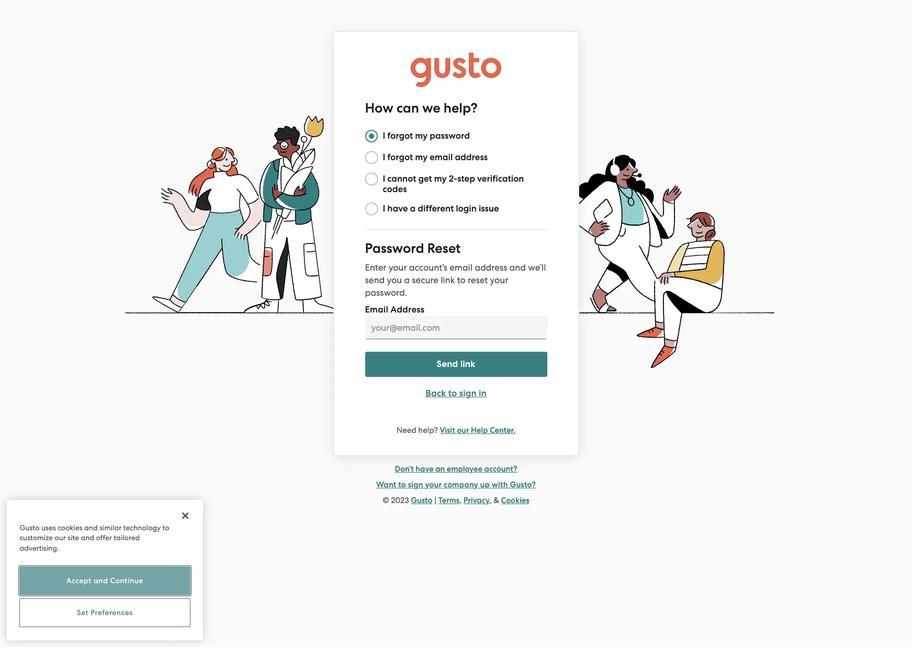 Task type: describe. For each thing, give the bounding box(es) containing it.
step
[[458, 173, 475, 184]]

back to sign in
[[426, 388, 487, 399]]

tailored
[[114, 533, 140, 542]]

i for i have a different login issue
[[383, 203, 385, 214]]

customize
[[20, 533, 53, 542]]

account's
[[409, 262, 448, 273]]

© 2023 gusto | terms , privacy , & cookies
[[383, 496, 530, 505]]

cannot
[[388, 173, 416, 184]]

site
[[68, 533, 79, 542]]

uses
[[41, 523, 56, 532]]

an
[[436, 464, 445, 474]]

don't have an       employee account?
[[395, 464, 517, 474]]

need
[[397, 426, 417, 435]]

want to sign your company up with gusto?
[[376, 480, 536, 490]]

different
[[418, 203, 454, 214]]

I forgot my email address radio
[[365, 151, 378, 164]]

we'll
[[528, 262, 546, 273]]

help
[[471, 426, 488, 435]]

gusto link
[[411, 496, 433, 505]]

password
[[430, 130, 470, 141]]

company
[[444, 480, 478, 490]]

sign for your
[[408, 480, 423, 490]]

cookies link
[[501, 496, 530, 505]]

privacy link
[[464, 496, 490, 505]]

link inside button
[[460, 359, 476, 370]]

our inside 'gusto uses cookies and similar technology to customize our site and offer tailored advertising.'
[[55, 533, 66, 542]]

issue
[[479, 203, 499, 214]]

0 horizontal spatial help?
[[418, 426, 438, 435]]

2-
[[449, 173, 458, 184]]

we
[[422, 100, 441, 116]]

to inside enter your account's email address and we'll send you a secure link to reset your password.
[[457, 275, 466, 285]]

want
[[376, 480, 397, 490]]

forgot for i forgot my password
[[388, 130, 413, 141]]

back
[[426, 388, 446, 399]]

enter your account's email address and we'll send you a secure link to reset your password.
[[365, 262, 546, 298]]

similar
[[100, 523, 122, 532]]

1 horizontal spatial our
[[457, 426, 469, 435]]

email for my
[[430, 152, 453, 163]]

don't have an       employee account? link
[[395, 464, 517, 474]]

0 vertical spatial your
[[389, 262, 407, 273]]

send link
[[437, 359, 476, 370]]

2 horizontal spatial your
[[490, 275, 508, 285]]

send link button
[[365, 352, 547, 377]]

reset
[[468, 275, 488, 285]]

offer
[[96, 533, 112, 542]]

1 , from the left
[[460, 496, 462, 505]]

don't
[[395, 464, 414, 474]]

technology
[[123, 523, 161, 532]]

account?
[[484, 464, 517, 474]]

2 , from the left
[[490, 496, 492, 505]]

and right site
[[81, 533, 94, 542]]

visit our help center. link
[[440, 426, 516, 435]]

0 vertical spatial help?
[[444, 100, 478, 116]]

up
[[480, 480, 490, 490]]

I forgot my password radio
[[365, 130, 378, 142]]

you
[[387, 275, 402, 285]]

cookies
[[58, 523, 83, 532]]



Task type: locate. For each thing, give the bounding box(es) containing it.
accept and continue
[[66, 577, 143, 585]]

my inside i cannot get my 2-step verification codes
[[434, 173, 447, 184]]

address up step on the right top
[[455, 152, 488, 163]]

our
[[457, 426, 469, 435], [55, 533, 66, 542]]

email down the password
[[430, 152, 453, 163]]

1 vertical spatial our
[[55, 533, 66, 542]]

get
[[419, 173, 432, 184]]

and up offer
[[84, 523, 98, 532]]

1 horizontal spatial have
[[416, 464, 434, 474]]

to right back
[[448, 388, 457, 399]]

2 i from the top
[[383, 152, 385, 163]]

I cannot get my 2-step verification codes radio
[[365, 173, 378, 185]]

set preferences button
[[20, 598, 190, 627]]

verification
[[477, 173, 524, 184]]

login
[[456, 203, 477, 214]]

center.
[[490, 426, 516, 435]]

, down the 'company'
[[460, 496, 462, 505]]

password
[[365, 240, 424, 257]]

enter
[[365, 262, 387, 273]]

to inside 'gusto uses cookies and similar technology to customize our site and offer tailored advertising.'
[[163, 523, 169, 532]]

set preferences
[[77, 608, 133, 617]]

0 horizontal spatial have
[[388, 203, 408, 214]]

reset
[[427, 240, 461, 257]]

1 horizontal spatial ,
[[490, 496, 492, 505]]

1 horizontal spatial link
[[460, 359, 476, 370]]

address inside enter your account's email address and we'll send you a secure link to reset your password.
[[475, 262, 507, 273]]

my up get
[[415, 152, 428, 163]]

0 horizontal spatial link
[[441, 275, 455, 285]]

1 vertical spatial address
[[475, 262, 507, 273]]

gusto?
[[510, 480, 536, 490]]

1 vertical spatial gusto
[[20, 523, 40, 532]]

, left &
[[490, 496, 492, 505]]

how can we help?
[[365, 100, 478, 116]]

1 horizontal spatial your
[[425, 480, 442, 490]]

need help? visit our help center.
[[397, 426, 516, 435]]

sign
[[459, 388, 477, 399], [408, 480, 423, 490]]

1 forgot from the top
[[388, 130, 413, 141]]

my for email
[[415, 152, 428, 163]]

visit
[[440, 426, 455, 435]]

forgot
[[388, 130, 413, 141], [388, 152, 413, 163]]

have for i
[[388, 203, 408, 214]]

have down codes
[[388, 203, 408, 214]]

3 i from the top
[[383, 173, 385, 184]]

sign left in
[[459, 388, 477, 399]]

1 horizontal spatial gusto
[[411, 496, 433, 505]]

i have a different login issue
[[383, 203, 499, 214]]

link
[[441, 275, 455, 285], [460, 359, 476, 370]]

accept
[[66, 577, 92, 585]]

sign for in
[[459, 388, 477, 399]]

|
[[434, 496, 437, 505]]

password reset
[[365, 240, 461, 257]]

&
[[494, 496, 499, 505]]

2023
[[391, 496, 409, 505]]

a
[[410, 203, 416, 214], [404, 275, 410, 285]]

i forgot my email address
[[383, 152, 488, 163]]

0 horizontal spatial sign
[[408, 480, 423, 490]]

and left we'll
[[510, 262, 526, 273]]

1 horizontal spatial sign
[[459, 388, 477, 399]]

i inside i cannot get my 2-step verification codes
[[383, 173, 385, 184]]

i for i forgot my email address
[[383, 152, 385, 163]]

0 vertical spatial our
[[457, 426, 469, 435]]

0 horizontal spatial gusto
[[20, 523, 40, 532]]

preferences
[[91, 608, 133, 617]]

link right secure
[[441, 275, 455, 285]]

my left 2-
[[434, 173, 447, 184]]

cookies
[[501, 496, 530, 505]]

link right send
[[460, 359, 476, 370]]

email inside enter your account's email address and we'll send you a secure link to reset your password.
[[450, 262, 473, 273]]

have left the an
[[416, 464, 434, 474]]

0 vertical spatial a
[[410, 203, 416, 214]]

sign up gusto link
[[408, 480, 423, 490]]

0 vertical spatial forgot
[[388, 130, 413, 141]]

0 vertical spatial sign
[[459, 388, 477, 399]]

terms link
[[439, 496, 460, 505]]

0 vertical spatial gusto
[[411, 496, 433, 505]]

a left different
[[410, 203, 416, 214]]

i right i forgot my email address "option"
[[383, 152, 385, 163]]

1 vertical spatial a
[[404, 275, 410, 285]]

i for i forgot my password
[[383, 130, 385, 141]]

secure
[[412, 275, 439, 285]]

help? right we
[[444, 100, 478, 116]]

0 horizontal spatial your
[[389, 262, 407, 273]]

1 vertical spatial your
[[490, 275, 508, 285]]

and right 'accept'
[[94, 577, 108, 585]]

Email Address email field
[[365, 316, 547, 339]]

i cannot get my 2-step verification codes
[[383, 173, 524, 195]]

help?
[[444, 100, 478, 116], [418, 426, 438, 435]]

have for don't
[[416, 464, 434, 474]]

gusto left |
[[411, 496, 433, 505]]

i right i cannot get my 2-step verification codes option
[[383, 173, 385, 184]]

email
[[365, 304, 388, 315]]

1 i from the top
[[383, 130, 385, 141]]

to down the 'don't'
[[398, 480, 406, 490]]

my up i forgot my email address
[[415, 130, 428, 141]]

1 vertical spatial help?
[[418, 426, 438, 435]]

email for account's
[[450, 262, 473, 273]]

in
[[479, 388, 487, 399]]

our left site
[[55, 533, 66, 542]]

i right the i forgot my password option
[[383, 130, 385, 141]]

continue
[[110, 577, 143, 585]]

sign inside want to sign your company up with gusto? link
[[408, 480, 423, 490]]

gusto inside 'gusto uses cookies and similar technology to customize our site and offer tailored advertising.'
[[20, 523, 40, 532]]

set
[[77, 608, 89, 617]]

to left the reset
[[457, 275, 466, 285]]

your
[[389, 262, 407, 273], [490, 275, 508, 285], [425, 480, 442, 490]]

password.
[[365, 287, 407, 298]]

your up you in the left of the page
[[389, 262, 407, 273]]

forgot down can at the top left of page
[[388, 130, 413, 141]]

gusto
[[411, 496, 433, 505], [20, 523, 40, 532]]

to
[[457, 275, 466, 285], [448, 388, 457, 399], [398, 480, 406, 490], [163, 523, 169, 532]]

send
[[365, 275, 385, 285]]

i forgot my password
[[383, 130, 470, 141]]

0 horizontal spatial ,
[[460, 496, 462, 505]]

0 horizontal spatial our
[[55, 533, 66, 542]]

0 vertical spatial link
[[441, 275, 455, 285]]

sign inside back to sign in link
[[459, 388, 477, 399]]

privacy
[[464, 496, 490, 505]]

1 vertical spatial my
[[415, 152, 428, 163]]

,
[[460, 496, 462, 505], [490, 496, 492, 505]]

1 horizontal spatial help?
[[444, 100, 478, 116]]

2 forgot from the top
[[388, 152, 413, 163]]

1 vertical spatial have
[[416, 464, 434, 474]]

advertising.
[[20, 544, 59, 552]]

I have a different login issue radio
[[365, 203, 378, 215]]

1 vertical spatial sign
[[408, 480, 423, 490]]

want to sign your company up with gusto? link
[[376, 479, 536, 491]]

address
[[391, 304, 425, 315]]

gusto uses cookies and similar technology to customize our site and offer tailored advertising.
[[20, 523, 169, 552]]

email
[[430, 152, 453, 163], [450, 262, 473, 273]]

your up |
[[425, 480, 442, 490]]

to right technology
[[163, 523, 169, 532]]

gusto up customize
[[20, 523, 40, 532]]

back to sign in link
[[365, 381, 547, 406]]

2 vertical spatial your
[[425, 480, 442, 490]]

terms
[[439, 496, 460, 505]]

email address
[[365, 304, 425, 315]]

email up the reset
[[450, 262, 473, 273]]

forgot up the cannot
[[388, 152, 413, 163]]

send
[[437, 359, 458, 370]]

with
[[492, 480, 508, 490]]

our right visit
[[457, 426, 469, 435]]

how
[[365, 100, 393, 116]]

accept and continue button
[[20, 566, 190, 595]]

0 vertical spatial email
[[430, 152, 453, 163]]

forgot for i forgot my email address
[[388, 152, 413, 163]]

0 vertical spatial my
[[415, 130, 428, 141]]

help? left visit
[[418, 426, 438, 435]]

employee
[[447, 464, 483, 474]]

a inside enter your account's email address and we'll send you a secure link to reset your password.
[[404, 275, 410, 285]]

address for enter your account's email address and we'll send you a secure link to reset your password.
[[475, 262, 507, 273]]

link inside enter your account's email address and we'll send you a secure link to reset your password.
[[441, 275, 455, 285]]

a right you in the left of the page
[[404, 275, 410, 285]]

gusto logo image
[[410, 52, 502, 88]]

address
[[455, 152, 488, 163], [475, 262, 507, 273]]

codes
[[383, 184, 407, 195]]

i
[[383, 130, 385, 141], [383, 152, 385, 163], [383, 173, 385, 184], [383, 203, 385, 214]]

address up the reset
[[475, 262, 507, 273]]

and inside button
[[94, 577, 108, 585]]

i right the i have a different login issue radio
[[383, 203, 385, 214]]

my
[[415, 130, 428, 141], [415, 152, 428, 163], [434, 173, 447, 184]]

address for i forgot my email address
[[455, 152, 488, 163]]

and
[[510, 262, 526, 273], [84, 523, 98, 532], [81, 533, 94, 542], [94, 577, 108, 585]]

1 vertical spatial link
[[460, 359, 476, 370]]

i for i cannot get my 2-step verification codes
[[383, 173, 385, 184]]

your right the reset
[[490, 275, 508, 285]]

my for password
[[415, 130, 428, 141]]

2 vertical spatial my
[[434, 173, 447, 184]]

can
[[397, 100, 419, 116]]

0 vertical spatial address
[[455, 152, 488, 163]]

©
[[383, 496, 389, 505]]

0 vertical spatial have
[[388, 203, 408, 214]]

and inside enter your account's email address and we'll send you a secure link to reset your password.
[[510, 262, 526, 273]]

4 i from the top
[[383, 203, 385, 214]]

1 vertical spatial forgot
[[388, 152, 413, 163]]

1 vertical spatial email
[[450, 262, 473, 273]]



Task type: vqa. For each thing, say whether or not it's contained in the screenshot.
Report history
no



